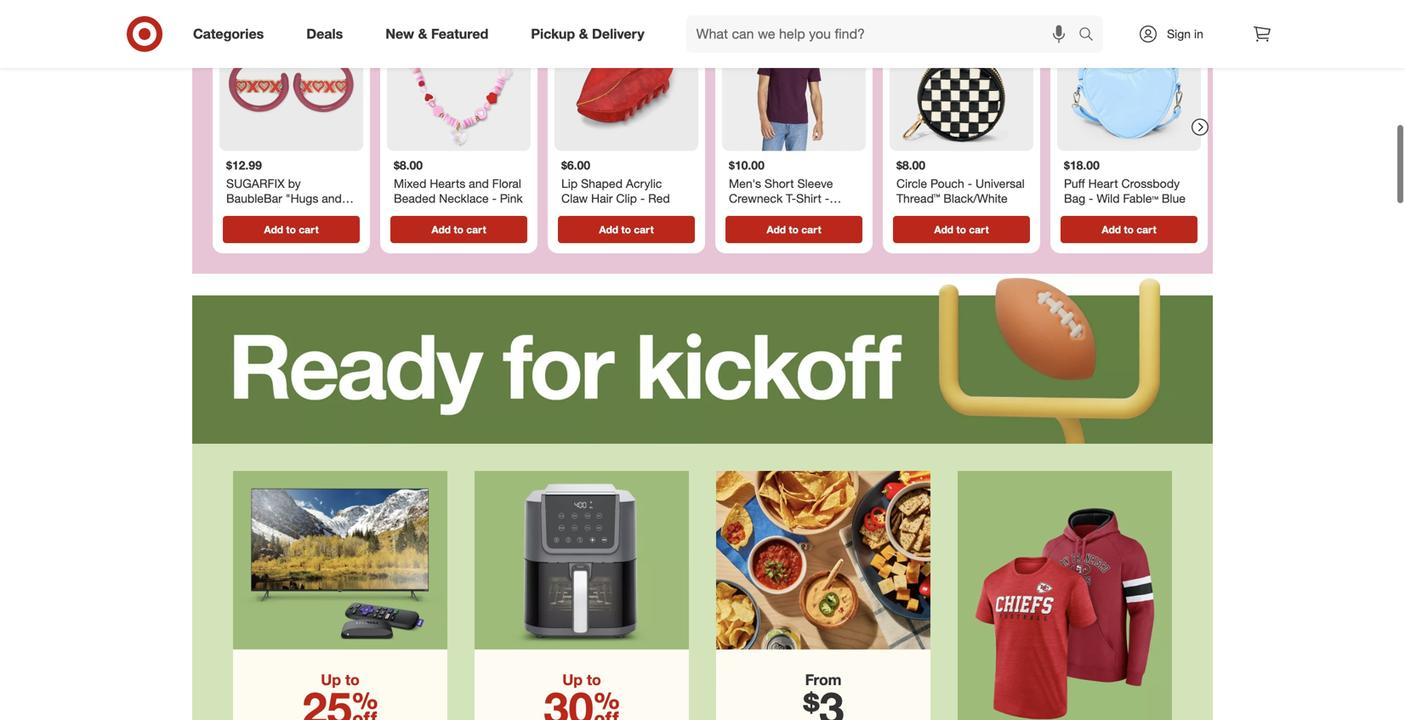 Task type: vqa. For each thing, say whether or not it's contained in the screenshot.
search button
yes



Task type: locate. For each thing, give the bounding box(es) containing it.
to for sugarfix by baublebar "hugs and kisses" hoop statement earrings - dark pink image
[[286, 223, 296, 236]]

new & featured link
[[371, 15, 510, 53]]

- inside $6.00 lip shaped acrylic claw hair clip - red
[[640, 191, 645, 206]]

sign
[[1167, 26, 1191, 41]]

1 horizontal spatial &
[[579, 26, 588, 42]]

sugarfix by baublebar "hugs and kisses" hoop statement earrings - dark pink image
[[219, 7, 363, 151]]

puff heart crossbody bag - wild fable™ blue image
[[1057, 7, 1201, 151]]

ready for kickoff image
[[192, 274, 1213, 444]]

acrylic
[[626, 176, 662, 191]]

search
[[1071, 27, 1112, 44]]

up
[[321, 671, 341, 689], [562, 671, 583, 689]]

$8.00 up mixed
[[394, 158, 423, 172]]

add to cart for lip shaped acrylic claw hair clip - red
[[599, 223, 654, 236]]

& right the "pickup"
[[579, 26, 588, 42]]

crossbody
[[1122, 176, 1180, 191]]

$6.00
[[561, 158, 590, 172]]

lip shaped acrylic claw hair clip - red image
[[555, 7, 698, 151]]

add to cart button for $8.00 circle pouch - universal thread™ black/white
[[893, 216, 1030, 243]]

- inside $8.00 mixed hearts and floral beaded necklace - pink
[[492, 191, 497, 206]]

- right pouch
[[968, 176, 972, 191]]

& right new
[[418, 26, 427, 42]]

3 add to cart button from the left
[[558, 216, 695, 243]]

black/white
[[944, 191, 1008, 206]]

blue
[[1162, 191, 1186, 206]]

1 up from the left
[[321, 671, 341, 689]]

$8.00 inside $8.00 mixed hearts and floral beaded necklace - pink
[[394, 158, 423, 172]]

circle pouch - universal thread™ black/white image
[[890, 7, 1033, 151]]

claw
[[561, 191, 588, 206]]

universal
[[976, 176, 1025, 191]]

lip
[[561, 176, 578, 191]]

up to
[[321, 671, 360, 689], [562, 671, 601, 689]]

add to cart
[[264, 223, 319, 236], [432, 223, 486, 236], [599, 223, 654, 236], [767, 223, 821, 236], [934, 223, 989, 236], [1102, 223, 1157, 236]]

0 horizontal spatial up
[[321, 671, 341, 689]]

5 cart from the left
[[969, 223, 989, 236]]

3 add to cart from the left
[[599, 223, 654, 236]]

search button
[[1071, 15, 1112, 56]]

& for pickup
[[579, 26, 588, 42]]

&
[[418, 26, 427, 42], [579, 26, 588, 42]]

$8.00
[[394, 158, 423, 172], [897, 158, 926, 172]]

add for $8.00 mixed hearts and floral beaded necklace - pink
[[432, 223, 451, 236]]

add to cart button down black/white
[[893, 216, 1030, 243]]

2 add to cart from the left
[[432, 223, 486, 236]]

1 $8.00 from the left
[[394, 158, 423, 172]]

1 horizontal spatial up
[[562, 671, 583, 689]]

to for lip shaped acrylic claw hair clip - red image
[[621, 223, 631, 236]]

5 add to cart button from the left
[[893, 216, 1030, 243]]

- inside the $18.00 puff heart crossbody bag - wild fable™ blue
[[1089, 191, 1093, 206]]

0 horizontal spatial $8.00
[[394, 158, 423, 172]]

4 cart from the left
[[801, 223, 821, 236]]

6 add to cart button from the left
[[1061, 216, 1198, 243]]

2 cart from the left
[[466, 223, 486, 236]]

2 up to from the left
[[562, 671, 601, 689]]

- left pink
[[492, 191, 497, 206]]

categories link
[[179, 15, 285, 53]]

deals link
[[292, 15, 364, 53]]

$8.00 inside $8.00 circle pouch - universal thread™ black/white
[[897, 158, 926, 172]]

1 horizontal spatial up to
[[562, 671, 601, 689]]

1 cart from the left
[[299, 223, 319, 236]]

add to cart button down $10.00
[[726, 216, 863, 243]]

add to cart button down "fable™"
[[1061, 216, 1198, 243]]

add
[[264, 223, 283, 236], [432, 223, 451, 236], [599, 223, 618, 236], [767, 223, 786, 236], [934, 223, 954, 236], [1102, 223, 1121, 236]]

1 horizontal spatial $8.00
[[897, 158, 926, 172]]

$8.00 up 'circle'
[[897, 158, 926, 172]]

pouch
[[931, 176, 964, 191]]

add to cart button
[[223, 216, 360, 243], [390, 216, 527, 243], [558, 216, 695, 243], [726, 216, 863, 243], [893, 216, 1030, 243], [1061, 216, 1198, 243]]

6 cart from the left
[[1137, 223, 1157, 236]]

0 horizontal spatial up to
[[321, 671, 360, 689]]

add to cart button down $12.99
[[223, 216, 360, 243]]

add to cart button down clip
[[558, 216, 695, 243]]

6 add to cart from the left
[[1102, 223, 1157, 236]]

up to link
[[219, 457, 461, 720], [461, 457, 703, 720]]

delivery
[[592, 26, 644, 42]]

beaded
[[394, 191, 436, 206]]

1 & from the left
[[418, 26, 427, 42]]

add to cart button for $18.00 puff heart crossbody bag - wild fable™ blue
[[1061, 216, 1198, 243]]

cart
[[299, 223, 319, 236], [466, 223, 486, 236], [634, 223, 654, 236], [801, 223, 821, 236], [969, 223, 989, 236], [1137, 223, 1157, 236]]

- right clip
[[640, 191, 645, 206]]

cart for $18.00 puff heart crossbody bag - wild fable™ blue
[[1137, 223, 1157, 236]]

to for "circle pouch - universal thread™ black/white" image
[[956, 223, 966, 236]]

2 add to cart button from the left
[[390, 216, 527, 243]]

& inside "link"
[[579, 26, 588, 42]]

0 horizontal spatial &
[[418, 26, 427, 42]]

carousel region
[[192, 0, 1213, 274]]

5 add from the left
[[934, 223, 954, 236]]

thread™
[[897, 191, 940, 206]]

-
[[968, 176, 972, 191], [492, 191, 497, 206], [640, 191, 645, 206], [1089, 191, 1093, 206]]

5 add to cart from the left
[[934, 223, 989, 236]]

& for new
[[418, 26, 427, 42]]

featured
[[431, 26, 488, 42]]

3 cart from the left
[[634, 223, 654, 236]]

to for men's short sleeve crewneck t-shirt - goodfellow & co™ burgundy l image
[[789, 223, 799, 236]]

6 add from the left
[[1102, 223, 1121, 236]]

pickup
[[531, 26, 575, 42]]

to
[[286, 223, 296, 236], [454, 223, 464, 236], [621, 223, 631, 236], [789, 223, 799, 236], [956, 223, 966, 236], [1124, 223, 1134, 236], [345, 671, 360, 689], [587, 671, 601, 689]]

up to for 1st up to 'link' from the left
[[321, 671, 360, 689]]

2 & from the left
[[579, 26, 588, 42]]

4 add to cart from the left
[[767, 223, 821, 236]]

shaped
[[581, 176, 623, 191]]

3 add from the left
[[599, 223, 618, 236]]

2 add from the left
[[432, 223, 451, 236]]

- right bag
[[1089, 191, 1093, 206]]

add to cart button down the necklace
[[390, 216, 527, 243]]

sign in link
[[1124, 15, 1230, 53]]

1 up to from the left
[[321, 671, 360, 689]]

2 $8.00 from the left
[[897, 158, 926, 172]]



Task type: describe. For each thing, give the bounding box(es) containing it.
$18.00 puff heart crossbody bag - wild fable™ blue
[[1064, 158, 1186, 206]]

1 add from the left
[[264, 223, 283, 236]]

$8.00 for $8.00 circle pouch - universal thread™ black/white
[[897, 158, 926, 172]]

fable™
[[1123, 191, 1158, 206]]

mixed
[[394, 176, 426, 191]]

and
[[469, 176, 489, 191]]

hearts
[[430, 176, 466, 191]]

sign in
[[1167, 26, 1203, 41]]

$18.00
[[1064, 158, 1100, 172]]

pink
[[500, 191, 523, 206]]

What can we help you find? suggestions appear below search field
[[686, 15, 1083, 53]]

1 up to link from the left
[[219, 457, 461, 720]]

to for puff heart crossbody bag - wild fable™ blue image at right top
[[1124, 223, 1134, 236]]

from link
[[703, 457, 944, 720]]

2 up to link from the left
[[461, 457, 703, 720]]

1 add to cart from the left
[[264, 223, 319, 236]]

$12.99
[[226, 158, 262, 172]]

heart
[[1088, 176, 1118, 191]]

puff
[[1064, 176, 1085, 191]]

2 up from the left
[[562, 671, 583, 689]]

in
[[1194, 26, 1203, 41]]

add for $8.00 circle pouch - universal thread™ black/white
[[934, 223, 954, 236]]

floral
[[492, 176, 521, 191]]

add to cart for circle pouch - universal thread™ black/white
[[934, 223, 989, 236]]

hair
[[591, 191, 613, 206]]

- inside $8.00 circle pouch - universal thread™ black/white
[[968, 176, 972, 191]]

add to cart button for $6.00 lip shaped acrylic claw hair clip - red
[[558, 216, 695, 243]]

$8.00 for $8.00 mixed hearts and floral beaded necklace - pink
[[394, 158, 423, 172]]

new
[[386, 26, 414, 42]]

men's short sleeve crewneck t-shirt - goodfellow & co™ burgundy l image
[[722, 7, 866, 151]]

mixed hearts and floral beaded necklace - pink image
[[387, 7, 531, 151]]

clip
[[616, 191, 637, 206]]

add to cart for mixed hearts and floral beaded necklace - pink
[[432, 223, 486, 236]]

up to for 1st up to 'link' from the right
[[562, 671, 601, 689]]

cart for $8.00 circle pouch - universal thread™ black/white
[[969, 223, 989, 236]]

$10.00 link
[[722, 7, 866, 212]]

categories
[[193, 26, 264, 42]]

wild
[[1097, 191, 1120, 206]]

4 add from the left
[[767, 223, 786, 236]]

cart for $6.00 lip shaped acrylic claw hair clip - red
[[634, 223, 654, 236]]

cart for $8.00 mixed hearts and floral beaded necklace - pink
[[466, 223, 486, 236]]

add for $6.00 lip shaped acrylic claw hair clip - red
[[599, 223, 618, 236]]

add for $18.00 puff heart crossbody bag - wild fable™ blue
[[1102, 223, 1121, 236]]

$6.00 lip shaped acrylic claw hair clip - red
[[561, 158, 670, 206]]

add to cart for puff heart crossbody bag - wild fable™ blue
[[1102, 223, 1157, 236]]

$10.00
[[729, 158, 765, 172]]

deals
[[306, 26, 343, 42]]

add to cart button for $8.00 mixed hearts and floral beaded necklace - pink
[[390, 216, 527, 243]]

4 add to cart button from the left
[[726, 216, 863, 243]]

necklace
[[439, 191, 489, 206]]

from
[[805, 671, 842, 689]]

$8.00 circle pouch - universal thread™ black/white
[[897, 158, 1025, 206]]

to for mixed hearts and floral beaded necklace - pink image
[[454, 223, 464, 236]]

red
[[648, 191, 670, 206]]

new & featured
[[386, 26, 488, 42]]

$12.99 link
[[219, 7, 363, 212]]

bag
[[1064, 191, 1085, 206]]

1 add to cart button from the left
[[223, 216, 360, 243]]

pickup & delivery link
[[517, 15, 666, 53]]

$8.00 mixed hearts and floral beaded necklace - pink
[[394, 158, 523, 206]]

circle
[[897, 176, 927, 191]]

pickup & delivery
[[531, 26, 644, 42]]



